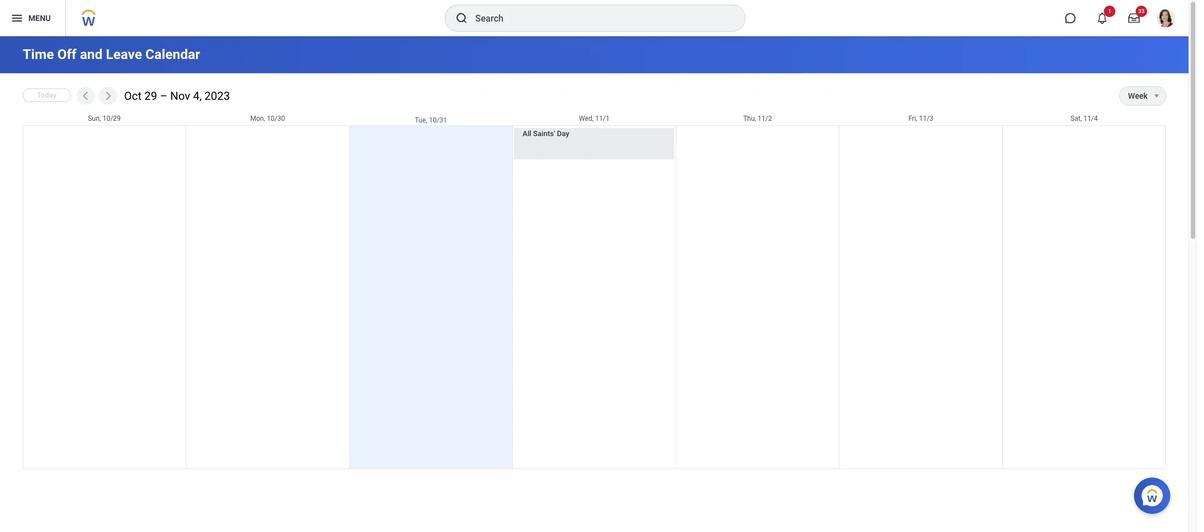 Task type: vqa. For each thing, say whether or not it's contained in the screenshot.
33
yes



Task type: describe. For each thing, give the bounding box(es) containing it.
sat,
[[1071, 115, 1082, 123]]

week
[[1129, 91, 1148, 101]]

fri,
[[909, 115, 918, 123]]

29
[[144, 89, 157, 103]]

10/29
[[103, 115, 121, 123]]

1 button
[[1090, 6, 1116, 31]]

10/31
[[429, 116, 447, 124]]

time off and leave calendar
[[23, 47, 200, 63]]

chevron right image
[[102, 90, 113, 102]]

all saints' day
[[523, 130, 570, 138]]

caret down image
[[1151, 91, 1164, 101]]

time off and leave calendar main content
[[0, 36, 1189, 480]]

11/4
[[1084, 115, 1098, 123]]

tue,
[[415, 116, 428, 124]]

today
[[37, 91, 57, 100]]

11/3
[[920, 115, 934, 123]]

notifications large image
[[1097, 13, 1109, 24]]

33
[[1139, 8, 1145, 14]]

–
[[160, 89, 168, 103]]

oct 29 – nov 4, 2023
[[124, 89, 230, 103]]

all
[[523, 130, 532, 138]]

Search Workday  search field
[[476, 6, 722, 31]]

time
[[23, 47, 54, 63]]

leave
[[106, 47, 142, 63]]

33 button
[[1122, 6, 1148, 31]]

fri, 11/3
[[909, 115, 934, 123]]

4,
[[193, 89, 202, 103]]

wed,
[[579, 115, 594, 123]]

week button
[[1120, 87, 1148, 105]]

nov
[[170, 89, 190, 103]]



Task type: locate. For each thing, give the bounding box(es) containing it.
sun,
[[88, 115, 101, 123]]

day
[[557, 130, 570, 138]]

11/2
[[758, 115, 772, 123]]

inbox large image
[[1129, 13, 1140, 24]]

profile logan mcneil image
[[1157, 9, 1176, 30]]

wed, 11/1
[[579, 115, 610, 123]]

chevron left image
[[80, 90, 91, 102]]

and
[[80, 47, 103, 63]]

10/30
[[267, 115, 285, 123]]

calendar
[[146, 47, 200, 63]]

oct
[[124, 89, 142, 103]]

workday assistant region
[[1135, 474, 1176, 515]]

menu button
[[0, 0, 65, 36]]

thu, 11/2
[[744, 115, 772, 123]]

tue, 10/31
[[415, 116, 447, 124]]

sat, 11/4
[[1071, 115, 1098, 123]]

search image
[[455, 11, 469, 25]]

menu
[[28, 13, 51, 23]]

today button
[[23, 89, 71, 102]]

off
[[57, 47, 77, 63]]

justify image
[[10, 11, 24, 25]]

mon, 10/30
[[250, 115, 285, 123]]

11/1
[[596, 115, 610, 123]]

mon,
[[250, 115, 265, 123]]

thu,
[[744, 115, 756, 123]]

saints'
[[533, 130, 555, 138]]

sun, 10/29
[[88, 115, 121, 123]]

2023
[[205, 89, 230, 103]]

1
[[1109, 8, 1112, 14]]



